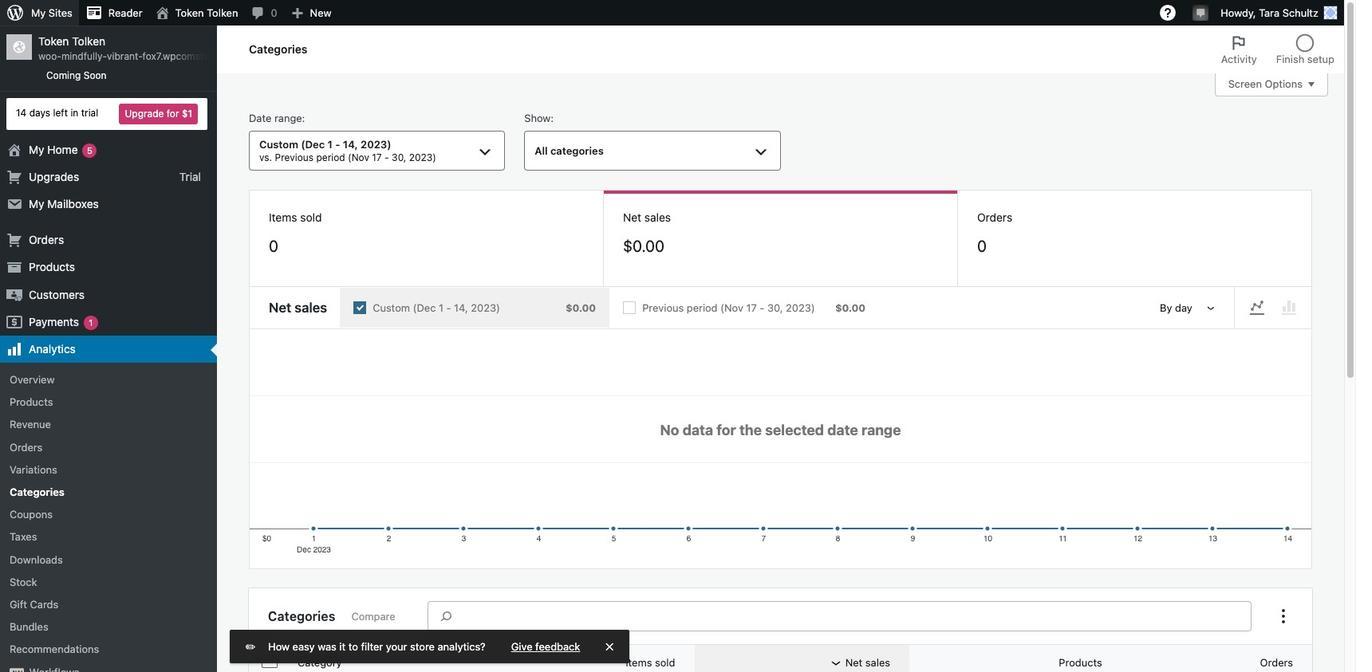 Task type: describe. For each thing, give the bounding box(es) containing it.
trial
[[179, 170, 201, 183]]

sales inside performance indicators menu
[[644, 211, 671, 224]]

pencil icon image
[[246, 641, 255, 653]]

1 vertical spatial net sales
[[269, 300, 327, 316]]

previous inside custom (dec 1 - 14, 2023) vs. previous period (nov 17 - 30, 2023)
[[275, 152, 314, 163]]

for
[[167, 107, 179, 119]]

token for token tolken
[[175, 6, 204, 19]]

date
[[249, 112, 272, 124]]

categories link
[[0, 481, 217, 503]]

cards
[[30, 598, 58, 611]]

bar chart image
[[1279, 298, 1299, 318]]

in
[[70, 107, 78, 119]]

custom for custom (dec 1 - 14, 2023)
[[373, 302, 410, 314]]

0 for orders
[[977, 237, 987, 255]]

net sales inside performance indicators menu
[[623, 211, 671, 224]]

variations link
[[0, 459, 217, 481]]

items inside performance indicators menu
[[269, 211, 297, 224]]

it
[[339, 641, 346, 653]]

14
[[16, 107, 27, 119]]

1 vertical spatial net
[[269, 300, 291, 316]]

0 for items sold
[[269, 237, 278, 255]]

my home 5
[[29, 142, 92, 156]]

my mailboxes link
[[0, 191, 217, 218]]

revenue
[[10, 418, 51, 431]]

days
[[29, 107, 50, 119]]

products button
[[1017, 649, 1121, 672]]

orders inside performance indicators menu
[[977, 211, 1012, 224]]

setup
[[1307, 53, 1335, 65]]

screen options
[[1228, 78, 1303, 90]]

finish setup
[[1276, 53, 1335, 65]]

give feedback
[[511, 641, 580, 653]]

line chart image
[[1248, 298, 1267, 318]]

performance indicators menu
[[249, 190, 1312, 287]]

products inside button
[[1059, 657, 1102, 670]]

finish setup button
[[1267, 26, 1344, 73]]

gift cards link
[[0, 593, 217, 616]]

custom (dec 1 - 14, 2023) vs. previous period (nov 17 - 30, 2023)
[[259, 138, 436, 163]]

1 for custom (dec 1 - 14, 2023) vs. previous period (nov 17 - 30, 2023)
[[327, 138, 333, 151]]

custom for custom (dec 1 - 14, 2023) vs. previous period (nov 17 - 30, 2023)
[[259, 138, 298, 151]]

coupons
[[10, 508, 53, 521]]

orders button
[[1219, 649, 1312, 672]]

Select All checkbox
[[262, 652, 278, 668]]

2 orders link from the top
[[0, 436, 217, 459]]

customers
[[29, 288, 85, 301]]

my for my home 5
[[29, 142, 44, 156]]

recommendations
[[10, 643, 99, 656]]

analytics
[[29, 342, 76, 356]]

options
[[1265, 78, 1303, 90]]

new
[[310, 6, 331, 19]]

howdy, tara schultz
[[1221, 6, 1319, 19]]

woo-
[[38, 50, 61, 62]]

0 link
[[244, 0, 284, 26]]

trial
[[81, 107, 98, 119]]

stock
[[10, 576, 37, 588]]

new link
[[284, 0, 338, 26]]

all categories
[[535, 145, 604, 157]]

1 vertical spatial sales
[[295, 300, 327, 316]]

store
[[410, 641, 435, 653]]

token tolken
[[175, 6, 238, 19]]

easy
[[292, 641, 315, 653]]

bundles
[[10, 621, 48, 633]]

date range :
[[249, 112, 305, 124]]

items sold inside performance indicators menu
[[269, 211, 322, 224]]

category button
[[288, 649, 371, 672]]

analytics?
[[438, 641, 486, 653]]

$1
[[182, 107, 192, 119]]

compare button
[[345, 604, 402, 630]]

stock link
[[0, 571, 217, 593]]

17 inside custom (dec 1 - 14, 2023) vs. previous period (nov 17 - 30, 2023)
[[372, 152, 382, 163]]

screen options button
[[1215, 73, 1328, 97]]

gift cards
[[10, 598, 58, 611]]

categories
[[550, 145, 604, 157]]

notification image
[[1194, 6, 1207, 18]]

schultz
[[1282, 6, 1319, 19]]

upgrade for $1 button
[[119, 103, 198, 124]]

how easy was it to filter your store analytics?
[[268, 641, 486, 653]]

payments
[[29, 315, 79, 328]]

category
[[298, 657, 342, 670]]

my for my mailboxes
[[29, 197, 44, 211]]

how
[[268, 641, 290, 653]]

custom (dec 1 - 14, 2023)
[[373, 302, 500, 314]]

activity button
[[1211, 26, 1267, 73]]

upgrade for $1
[[125, 107, 192, 119]]

mailboxes
[[47, 197, 99, 211]]

token tolken link
[[149, 0, 244, 26]]

net sales inside button
[[845, 657, 890, 670]]

tab list containing activity
[[1211, 26, 1344, 73]]

coupons link
[[0, 503, 217, 526]]

orders inside button
[[1260, 657, 1293, 670]]

previous period (nov 17 - 30, 2023)
[[642, 302, 815, 314]]

0 inside 0 link
[[271, 6, 277, 19]]

show
[[524, 112, 551, 124]]

fox7.wpcomstaging.com
[[142, 50, 251, 62]]

1 vertical spatial products
[[10, 396, 53, 409]]

your
[[386, 641, 407, 653]]

downloads
[[10, 553, 63, 566]]

vibrant-
[[107, 50, 142, 62]]

1 orders link from the top
[[0, 227, 217, 254]]

screen
[[1228, 78, 1262, 90]]

sold inside performance indicators menu
[[300, 211, 322, 224]]

mindfully-
[[61, 50, 107, 62]]

my mailboxes
[[29, 197, 99, 211]]



Task type: locate. For each thing, give the bounding box(es) containing it.
finish
[[1276, 53, 1304, 65]]

2 vertical spatial sales
[[865, 657, 890, 670]]

upgrade
[[125, 107, 164, 119]]

1 for custom (dec 1 - 14, 2023)
[[439, 302, 443, 314]]

None checkbox
[[340, 288, 610, 328], [610, 288, 879, 328], [340, 288, 610, 328], [610, 288, 879, 328]]

0 horizontal spatial tolken
[[72, 34, 105, 48]]

None text field
[[457, 607, 1249, 626]]

items
[[269, 211, 297, 224], [626, 657, 652, 670]]

tab list
[[1211, 26, 1344, 73]]

0 vertical spatial 14,
[[343, 138, 358, 151]]

1 vertical spatial period
[[687, 302, 718, 314]]

was
[[318, 641, 336, 653]]

categories up easy
[[268, 609, 335, 623]]

1 vertical spatial tolken
[[72, 34, 105, 48]]

0 horizontal spatial custom
[[259, 138, 298, 151]]

0 vertical spatial categories
[[249, 42, 308, 56]]

show :
[[524, 112, 554, 124]]

0 horizontal spatial (nov
[[348, 152, 369, 163]]

items inside button
[[626, 657, 652, 670]]

0 vertical spatial (nov
[[348, 152, 369, 163]]

(dec inside custom (dec 1 - 14, 2023) vs. previous period (nov 17 - 30, 2023)
[[301, 138, 325, 151]]

soon
[[84, 69, 107, 81]]

0 vertical spatial token
[[175, 6, 204, 19]]

2 vertical spatial categories
[[268, 609, 335, 623]]

token inside the toolbar navigation
[[175, 6, 204, 19]]

$0.00 inside performance indicators menu
[[623, 237, 664, 255]]

period inside custom (dec 1 - 14, 2023) vs. previous period (nov 17 - 30, 2023)
[[316, 152, 345, 163]]

2 horizontal spatial 1
[[439, 302, 443, 314]]

to
[[348, 641, 358, 653]]

1
[[327, 138, 333, 151], [439, 302, 443, 314], [89, 317, 93, 328]]

(nov inside custom (dec 1 - 14, 2023) vs. previous period (nov 17 - 30, 2023)
[[348, 152, 369, 163]]

2 horizontal spatial net
[[845, 657, 863, 670]]

2 horizontal spatial net sales
[[845, 657, 890, 670]]

0 vertical spatial my
[[31, 6, 46, 19]]

menu bar
[[1235, 294, 1311, 322]]

14,
[[343, 138, 358, 151], [454, 302, 468, 314]]

0 vertical spatial net sales
[[623, 211, 671, 224]]

: up all categories
[[551, 112, 554, 124]]

analytics link
[[0, 336, 217, 363]]

2 vertical spatial net sales
[[845, 657, 890, 670]]

1 horizontal spatial tolken
[[207, 6, 238, 19]]

activity
[[1221, 53, 1257, 65]]

tolken up mindfully-
[[72, 34, 105, 48]]

reader
[[108, 6, 142, 19]]

main menu navigation
[[0, 26, 251, 672]]

2023)
[[361, 138, 391, 151], [409, 152, 436, 163], [471, 302, 500, 314], [786, 302, 815, 314]]

1 vertical spatial 1
[[439, 302, 443, 314]]

left
[[53, 107, 68, 119]]

14, for custom (dec 1 - 14, 2023) vs. previous period (nov 17 - 30, 2023)
[[343, 138, 358, 151]]

1 horizontal spatial (dec
[[413, 302, 436, 314]]

automatewoo element
[[10, 668, 24, 672]]

token for token tolken woo-mindfully-vibrant-fox7.wpcomstaging.com coming soon
[[38, 34, 69, 48]]

0 horizontal spatial net sales
[[269, 300, 327, 316]]

2 products link from the top
[[0, 391, 217, 414]]

my inside my sites link
[[31, 6, 46, 19]]

howdy,
[[1221, 6, 1256, 19]]

my down upgrades
[[29, 197, 44, 211]]

home
[[47, 142, 78, 156]]

compare
[[351, 610, 395, 623]]

orders
[[977, 211, 1012, 224], [29, 233, 64, 247], [10, 441, 43, 454], [1260, 657, 1293, 670]]

net inside button
[[845, 657, 863, 670]]

0 vertical spatial sales
[[644, 211, 671, 224]]

1 vertical spatial (nov
[[720, 302, 743, 314]]

my
[[31, 6, 46, 19], [29, 142, 44, 156], [29, 197, 44, 211]]

1 horizontal spatial 17
[[746, 302, 757, 314]]

variations
[[10, 463, 57, 476]]

choose which values to display image
[[1274, 607, 1293, 626]]

0 vertical spatial items sold
[[269, 211, 322, 224]]

0 vertical spatial custom
[[259, 138, 298, 151]]

0 vertical spatial tolken
[[207, 6, 238, 19]]

0 horizontal spatial 14,
[[343, 138, 358, 151]]

sales inside button
[[865, 657, 890, 670]]

orders link up categories link at bottom
[[0, 436, 217, 459]]

net sales button
[[804, 649, 909, 672]]

products link up customers
[[0, 254, 217, 281]]

1 horizontal spatial sales
[[644, 211, 671, 224]]

bundles link
[[0, 616, 217, 638]]

all categories button
[[524, 131, 781, 171]]

overview link
[[0, 369, 217, 391]]

products link
[[0, 254, 217, 281], [0, 391, 217, 414]]

1 horizontal spatial previous
[[642, 302, 684, 314]]

0 horizontal spatial 1
[[89, 317, 93, 328]]

token tolken woo-mindfully-vibrant-fox7.wpcomstaging.com coming soon
[[38, 34, 251, 81]]

categories down variations
[[10, 486, 65, 499]]

categories inside main menu navigation
[[10, 486, 65, 499]]

0 horizontal spatial items sold
[[269, 211, 322, 224]]

(dec
[[301, 138, 325, 151], [413, 302, 436, 314]]

1 horizontal spatial 30,
[[767, 302, 783, 314]]

1 horizontal spatial net
[[623, 211, 641, 224]]

✕
[[606, 641, 614, 653]]

1 horizontal spatial net sales
[[623, 211, 671, 224]]

1 horizontal spatial token
[[175, 6, 204, 19]]

0 vertical spatial 17
[[372, 152, 382, 163]]

1 horizontal spatial period
[[687, 302, 718, 314]]

0 horizontal spatial previous
[[275, 152, 314, 163]]

payments 1
[[29, 315, 93, 328]]

customers link
[[0, 281, 217, 308]]

2 vertical spatial my
[[29, 197, 44, 211]]

0 horizontal spatial period
[[316, 152, 345, 163]]

filter
[[361, 641, 383, 653]]

custom
[[259, 138, 298, 151], [373, 302, 410, 314]]

1 inside custom (dec 1 - 14, 2023) vs. previous period (nov 17 - 30, 2023)
[[327, 138, 333, 151]]

orders link down my mailboxes link
[[0, 227, 217, 254]]

range
[[274, 112, 302, 124]]

categories for "compare" button
[[268, 609, 335, 623]]

1 horizontal spatial 14,
[[454, 302, 468, 314]]

1 vertical spatial products link
[[0, 391, 217, 414]]

0 vertical spatial (dec
[[301, 138, 325, 151]]

categories
[[249, 42, 308, 56], [10, 486, 65, 499], [268, 609, 335, 623]]

my inside my mailboxes link
[[29, 197, 44, 211]]

(dec for custom (dec 1 - 14, 2023) vs. previous period (nov 17 - 30, 2023)
[[301, 138, 325, 151]]

products
[[29, 260, 75, 274], [10, 396, 53, 409], [1059, 657, 1102, 670]]

products link down 'analytics' link
[[0, 391, 217, 414]]

tolken left 0 link
[[207, 6, 238, 19]]

my left sites
[[31, 6, 46, 19]]

(nov
[[348, 152, 369, 163], [720, 302, 743, 314]]

sales
[[644, 211, 671, 224], [295, 300, 327, 316], [865, 657, 890, 670]]

1 horizontal spatial sold
[[655, 657, 675, 670]]

all
[[535, 145, 548, 157]]

0 horizontal spatial sales
[[295, 300, 327, 316]]

14, for custom (dec 1 - 14, 2023)
[[454, 302, 468, 314]]

1 vertical spatial custom
[[373, 302, 410, 314]]

recommendations link
[[0, 638, 217, 661]]

revenue link
[[0, 414, 217, 436]]

0 vertical spatial items
[[269, 211, 297, 224]]

2 vertical spatial net
[[845, 657, 863, 670]]

0 vertical spatial period
[[316, 152, 345, 163]]

0 vertical spatial sold
[[300, 211, 322, 224]]

1 : from the left
[[302, 112, 305, 124]]

0 horizontal spatial items
[[269, 211, 297, 224]]

1 horizontal spatial items sold
[[626, 657, 675, 670]]

feedback
[[535, 641, 580, 653]]

1 vertical spatial 17
[[746, 302, 757, 314]]

2 vertical spatial products
[[1059, 657, 1102, 670]]

net
[[623, 211, 641, 224], [269, 300, 291, 316], [845, 657, 863, 670]]

upgrades
[[29, 170, 79, 183]]

tolken inside token tolken link
[[207, 6, 238, 19]]

token
[[175, 6, 204, 19], [38, 34, 69, 48]]

0 horizontal spatial sold
[[300, 211, 322, 224]]

14 days left in trial
[[16, 107, 98, 119]]

1 vertical spatial my
[[29, 142, 44, 156]]

0 vertical spatial orders link
[[0, 227, 217, 254]]

1 horizontal spatial $0.00
[[623, 237, 664, 255]]

items sold button
[[584, 649, 694, 672]]

0 vertical spatial previous
[[275, 152, 314, 163]]

2 : from the left
[[551, 112, 554, 124]]

1 vertical spatial items sold
[[626, 657, 675, 670]]

1 vertical spatial categories
[[10, 486, 65, 499]]

items sold inside button
[[626, 657, 675, 670]]

0 horizontal spatial 30,
[[392, 152, 406, 163]]

token up fox7.wpcomstaging.com
[[175, 6, 204, 19]]

tolken for token tolken woo-mindfully-vibrant-fox7.wpcomstaging.com coming soon
[[72, 34, 105, 48]]

1 horizontal spatial items
[[626, 657, 652, 670]]

1 vertical spatial orders link
[[0, 436, 217, 459]]

categories down 0 link
[[249, 42, 308, 56]]

(dec for custom (dec 1 - 14, 2023)
[[413, 302, 436, 314]]

1 inside payments 1
[[89, 317, 93, 328]]

1 products link from the top
[[0, 254, 217, 281]]

tolken for token tolken
[[207, 6, 238, 19]]

14, inside custom (dec 1 - 14, 2023) vs. previous period (nov 17 - 30, 2023)
[[343, 138, 358, 151]]

0 vertical spatial net
[[623, 211, 641, 224]]

token up woo-
[[38, 34, 69, 48]]

0 horizontal spatial token
[[38, 34, 69, 48]]

0 horizontal spatial 17
[[372, 152, 382, 163]]

1 horizontal spatial (nov
[[720, 302, 743, 314]]

1 vertical spatial token
[[38, 34, 69, 48]]

-
[[335, 138, 340, 151], [385, 152, 389, 163], [446, 302, 451, 314], [760, 302, 765, 314]]

30, inside custom (dec 1 - 14, 2023) vs. previous period (nov 17 - 30, 2023)
[[392, 152, 406, 163]]

net inside performance indicators menu
[[623, 211, 641, 224]]

taxes link
[[0, 526, 217, 548]]

taxes
[[10, 531, 37, 544]]

1 vertical spatial items
[[626, 657, 652, 670]]

sold
[[300, 211, 322, 224], [655, 657, 675, 670]]

5
[[87, 145, 92, 155]]

0 horizontal spatial net
[[269, 300, 291, 316]]

previous
[[275, 152, 314, 163], [642, 302, 684, 314]]

toolbar navigation
[[0, 0, 1344, 29]]

2 horizontal spatial $0.00
[[835, 302, 866, 314]]

0 vertical spatial 30,
[[392, 152, 406, 163]]

1 horizontal spatial :
[[551, 112, 554, 124]]

$0.00 for custom (dec 1 - 14, 2023)
[[565, 302, 596, 314]]

1 vertical spatial sold
[[655, 657, 675, 670]]

sold inside items sold button
[[655, 657, 675, 670]]

give
[[511, 641, 533, 653]]

1 vertical spatial (dec
[[413, 302, 436, 314]]

my sites
[[31, 6, 72, 19]]

token inside token tolken woo-mindfully-vibrant-fox7.wpcomstaging.com coming soon
[[38, 34, 69, 48]]

0 horizontal spatial :
[[302, 112, 305, 124]]

custom inside custom (dec 1 - 14, 2023) vs. previous period (nov 17 - 30, 2023)
[[259, 138, 298, 151]]

overview
[[10, 373, 55, 386]]

1 horizontal spatial custom
[[373, 302, 410, 314]]

give feedback button
[[511, 640, 580, 654]]

$0.00 for previous period (nov 17 - 30, 2023)
[[835, 302, 866, 314]]

reader link
[[79, 0, 149, 26]]

: right date
[[302, 112, 305, 124]]

0
[[271, 6, 277, 19], [269, 237, 278, 255], [977, 237, 987, 255]]

✕ button
[[606, 640, 614, 654]]

my sites link
[[0, 0, 79, 26]]

my left home
[[29, 142, 44, 156]]

tolken
[[207, 6, 238, 19], [72, 34, 105, 48]]

sites
[[49, 6, 72, 19]]

1 vertical spatial previous
[[642, 302, 684, 314]]

items sold
[[269, 211, 322, 224], [626, 657, 675, 670]]

tara
[[1259, 6, 1280, 19]]

1 horizontal spatial 1
[[327, 138, 333, 151]]

1 vertical spatial 14,
[[454, 302, 468, 314]]

coming
[[46, 69, 81, 81]]

categories for activity button
[[249, 42, 308, 56]]

0 vertical spatial products
[[29, 260, 75, 274]]

2 vertical spatial 1
[[89, 317, 93, 328]]

2 horizontal spatial sales
[[865, 657, 890, 670]]

vs.
[[259, 152, 272, 163]]

1 vertical spatial 30,
[[767, 302, 783, 314]]

downloads link
[[0, 548, 217, 571]]

gift
[[10, 598, 27, 611]]

my for my sites
[[31, 6, 46, 19]]

tolken inside token tolken woo-mindfully-vibrant-fox7.wpcomstaging.com coming soon
[[72, 34, 105, 48]]

0 horizontal spatial $0.00
[[565, 302, 596, 314]]

0 horizontal spatial (dec
[[301, 138, 325, 151]]

✏
[[246, 641, 255, 653]]

0 vertical spatial 1
[[327, 138, 333, 151]]

0 vertical spatial products link
[[0, 254, 217, 281]]



Task type: vqa. For each thing, say whether or not it's contained in the screenshot.
be
no



